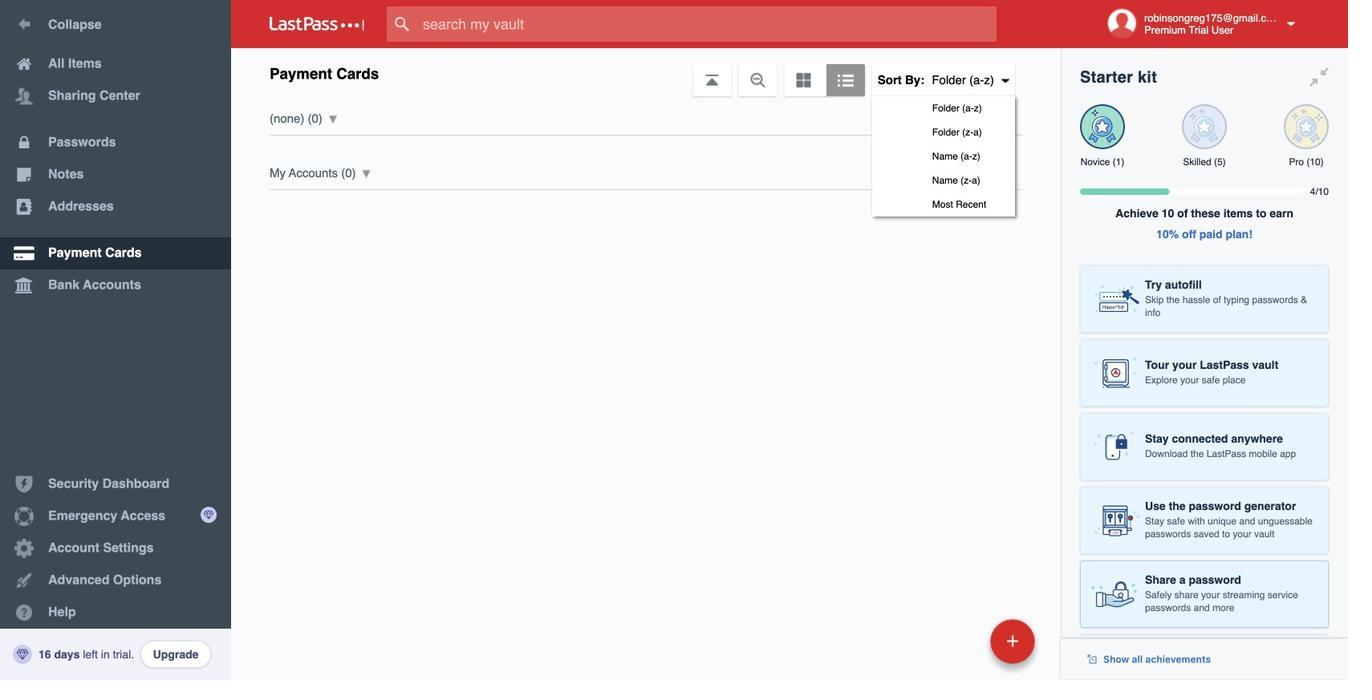 Task type: locate. For each thing, give the bounding box(es) containing it.
vault options navigation
[[231, 48, 1061, 217]]

main navigation navigation
[[0, 0, 231, 681]]

new item element
[[880, 619, 1041, 665]]

search my vault text field
[[387, 6, 1028, 42]]



Task type: vqa. For each thing, say whether or not it's contained in the screenshot.
New item icon
no



Task type: describe. For each thing, give the bounding box(es) containing it.
lastpass image
[[270, 17, 364, 31]]

Search search field
[[387, 6, 1028, 42]]

new item navigation
[[880, 615, 1045, 681]]



